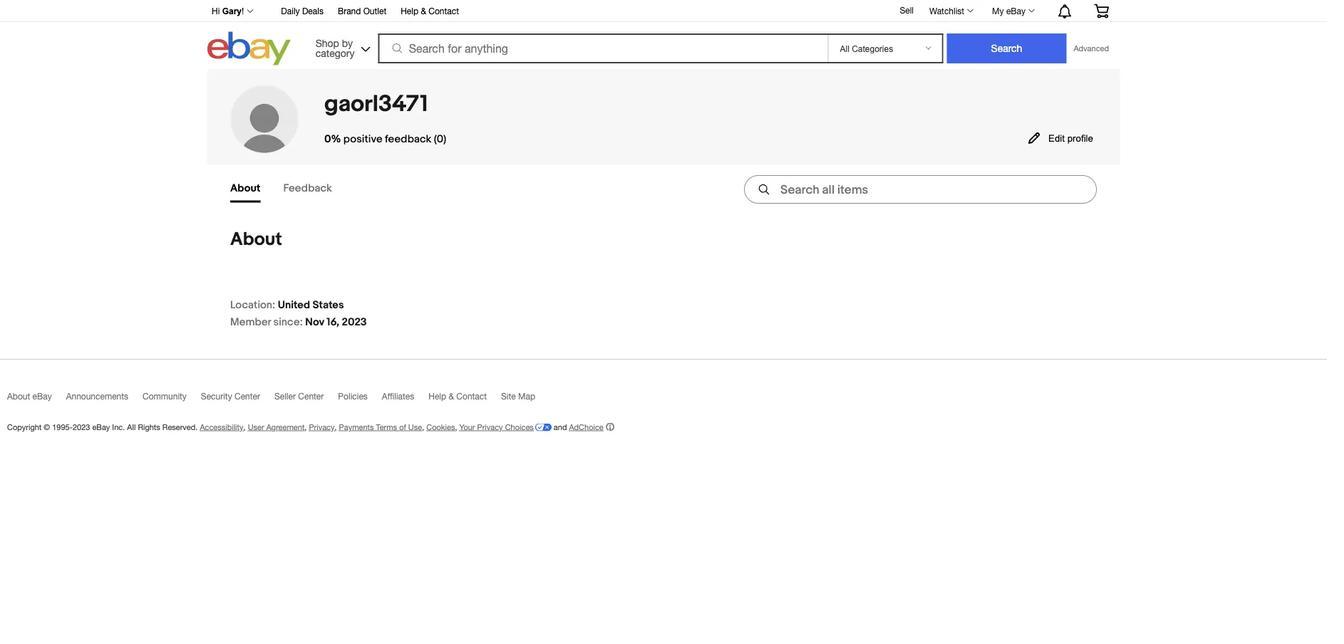 Task type: locate. For each thing, give the bounding box(es) containing it.
and adchoice
[[552, 423, 604, 432]]

site map
[[501, 391, 535, 401]]

ebay up ©
[[32, 391, 52, 401]]

contact right outlet
[[429, 6, 459, 16]]

announcements
[[66, 391, 128, 401]]

ebay
[[1006, 6, 1026, 16], [32, 391, 52, 401], [92, 423, 110, 432]]

feedback
[[283, 182, 332, 195]]

ebay inside the account navigation
[[1006, 6, 1026, 16]]

1 vertical spatial 2023
[[73, 423, 90, 432]]

1 horizontal spatial help
[[429, 391, 446, 401]]

2 vertical spatial ebay
[[92, 423, 110, 432]]

0 vertical spatial help & contact
[[401, 6, 459, 16]]

daily
[[281, 6, 300, 16]]

, left the user
[[243, 423, 246, 432]]

1 horizontal spatial ebay
[[92, 423, 110, 432]]

none submit inside shop by category banner
[[947, 34, 1067, 63]]

agreement
[[266, 423, 305, 432]]

united
[[278, 299, 310, 311]]

, left cookies link
[[422, 423, 424, 432]]

Search all items field
[[744, 175, 1097, 204]]

privacy down the seller center 'link'
[[309, 423, 335, 432]]

accessibility link
[[200, 423, 243, 432]]

2 vertical spatial about
[[7, 391, 30, 401]]

0 vertical spatial about
[[230, 182, 260, 195]]

about ebay
[[7, 391, 52, 401]]

, left payments on the bottom left of page
[[335, 423, 337, 432]]

0 horizontal spatial help
[[401, 6, 418, 16]]

gaorl3471 link
[[324, 91, 428, 118]]

1 vertical spatial contact
[[456, 391, 487, 401]]

help & contact inside the account navigation
[[401, 6, 459, 16]]

1 vertical spatial ebay
[[32, 391, 52, 401]]

of
[[399, 423, 406, 432]]

security center
[[201, 391, 260, 401]]

help & contact right outlet
[[401, 6, 459, 16]]

center
[[234, 391, 260, 401], [298, 391, 324, 401]]

help & contact up your at bottom
[[429, 391, 487, 401]]

0 vertical spatial 2023
[[342, 316, 367, 329]]

0 horizontal spatial privacy
[[309, 423, 335, 432]]

0 vertical spatial &
[[421, 6, 426, 16]]

by
[[342, 37, 353, 49]]

policies link
[[338, 391, 382, 408]]

2 center from the left
[[298, 391, 324, 401]]

your privacy choices link
[[459, 423, 552, 432]]

reserved.
[[162, 423, 198, 432]]

& right outlet
[[421, 6, 426, 16]]

user
[[248, 423, 264, 432]]

daily deals link
[[281, 4, 324, 20]]

center inside security center link
[[234, 391, 260, 401]]

2 horizontal spatial ebay
[[1006, 6, 1026, 16]]

1 vertical spatial help & contact
[[429, 391, 487, 401]]

profile
[[1068, 133, 1093, 143]]

privacy
[[309, 423, 335, 432], [477, 423, 503, 432]]

ebay for about ebay
[[32, 391, 52, 401]]

help & contact for help & contact "link" inside the the account navigation
[[401, 6, 459, 16]]

about up "location:"
[[230, 229, 282, 251]]

advanced link
[[1067, 34, 1116, 63]]

contact inside the account navigation
[[429, 6, 459, 16]]

1 horizontal spatial center
[[298, 391, 324, 401]]

, left your at bottom
[[455, 423, 457, 432]]

seller center link
[[274, 391, 338, 408]]

0 vertical spatial help
[[401, 6, 418, 16]]

center inside the seller center 'link'
[[298, 391, 324, 401]]

seller center
[[274, 391, 324, 401]]

1 horizontal spatial 2023
[[342, 316, 367, 329]]

shop by category button
[[309, 32, 373, 62]]

0 horizontal spatial center
[[234, 391, 260, 401]]

©
[[44, 423, 50, 432]]

brand
[[338, 6, 361, 16]]

privacy right your at bottom
[[477, 423, 503, 432]]

0 horizontal spatial ebay
[[32, 391, 52, 401]]

0% positive feedback (0)
[[324, 133, 446, 145]]

, left privacy 'link'
[[305, 423, 307, 432]]

feedback
[[385, 133, 432, 145]]

Search for anything text field
[[380, 35, 825, 62]]

ebay right my
[[1006, 6, 1026, 16]]

ebay left the inc.
[[92, 423, 110, 432]]

since:
[[273, 316, 303, 329]]

contact for help & contact "link" inside the the account navigation
[[429, 6, 459, 16]]

cookies
[[426, 423, 455, 432]]

2023 right 16,
[[342, 316, 367, 329]]

&
[[421, 6, 426, 16], [449, 391, 454, 401]]

rights
[[138, 423, 160, 432]]

about left feedback
[[230, 182, 260, 195]]

& up "cookies"
[[449, 391, 454, 401]]

payments terms of use link
[[339, 423, 422, 432]]

about inside tab list
[[230, 182, 260, 195]]

choices
[[505, 423, 534, 432]]

0 vertical spatial contact
[[429, 6, 459, 16]]

1 horizontal spatial &
[[449, 391, 454, 401]]

center right seller
[[298, 391, 324, 401]]

help for the bottom help & contact "link"
[[429, 391, 446, 401]]

1 center from the left
[[234, 391, 260, 401]]

contact up your at bottom
[[456, 391, 487, 401]]

all
[[127, 423, 136, 432]]

2023
[[342, 316, 367, 329], [73, 423, 90, 432]]

security center link
[[201, 391, 274, 408]]

gaorl3471
[[324, 91, 428, 118]]

sell link
[[893, 5, 920, 15]]

contact
[[429, 6, 459, 16], [456, 391, 487, 401]]

1 vertical spatial help
[[429, 391, 446, 401]]

1 horizontal spatial privacy
[[477, 423, 503, 432]]

center right security
[[234, 391, 260, 401]]

,
[[243, 423, 246, 432], [305, 423, 307, 432], [335, 423, 337, 432], [422, 423, 424, 432], [455, 423, 457, 432]]

help up cookies link
[[429, 391, 446, 401]]

help & contact link right outlet
[[401, 4, 459, 20]]

2 privacy from the left
[[477, 423, 503, 432]]

about up copyright
[[7, 391, 30, 401]]

help right outlet
[[401, 6, 418, 16]]

None submit
[[947, 34, 1067, 63]]

0 vertical spatial ebay
[[1006, 6, 1026, 16]]

help & contact link up your at bottom
[[429, 391, 501, 408]]

help inside the account navigation
[[401, 6, 418, 16]]

copyright © 1995-2023 ebay inc. all rights reserved. accessibility , user agreement , privacy , payments terms of use , cookies , your privacy choices
[[7, 423, 534, 432]]

affiliates
[[382, 391, 414, 401]]

2023 right ©
[[73, 423, 90, 432]]

help
[[401, 6, 418, 16], [429, 391, 446, 401]]

help & contact inside "link"
[[429, 391, 487, 401]]

contact for the bottom help & contact "link"
[[456, 391, 487, 401]]

watchlist
[[929, 6, 964, 16]]

help for help & contact "link" inside the the account navigation
[[401, 6, 418, 16]]

center for seller center
[[298, 391, 324, 401]]

help & contact
[[401, 6, 459, 16], [429, 391, 487, 401]]

gary
[[222, 6, 242, 16]]

states
[[313, 299, 344, 311]]

1 vertical spatial about
[[230, 229, 282, 251]]

0 vertical spatial help & contact link
[[401, 4, 459, 20]]

0 horizontal spatial &
[[421, 6, 426, 16]]

4 , from the left
[[422, 423, 424, 432]]

sell
[[900, 5, 914, 15]]

5 , from the left
[[455, 423, 457, 432]]

tab list
[[230, 176, 355, 203]]



Task type: describe. For each thing, give the bounding box(es) containing it.
help & contact link inside the account navigation
[[401, 4, 459, 20]]

location:
[[230, 299, 275, 311]]

user agreement link
[[248, 423, 305, 432]]

(0)
[[434, 133, 446, 145]]

site map link
[[501, 391, 550, 408]]

2 , from the left
[[305, 423, 307, 432]]

use
[[408, 423, 422, 432]]

category
[[316, 47, 355, 59]]

hi
[[212, 6, 220, 16]]

community
[[143, 391, 187, 401]]

gaorl3471 image
[[230, 85, 299, 154]]

watchlist link
[[922, 2, 980, 19]]

& inside the account navigation
[[421, 6, 426, 16]]

accessibility
[[200, 423, 243, 432]]

policies
[[338, 391, 368, 401]]

account navigation
[[204, 0, 1120, 22]]

brand outlet
[[338, 6, 386, 16]]

1 privacy from the left
[[309, 423, 335, 432]]

positive
[[343, 133, 382, 145]]

1 vertical spatial &
[[449, 391, 454, 401]]

0%
[[324, 133, 341, 145]]

advanced
[[1074, 44, 1109, 53]]

copyright
[[7, 423, 42, 432]]

2023 inside "location: united states member since: nov 16, 2023"
[[342, 316, 367, 329]]

seller
[[274, 391, 296, 401]]

and
[[554, 423, 567, 432]]

edit profile button
[[1020, 124, 1097, 153]]

location: united states member since: nov 16, 2023
[[230, 299, 367, 329]]

adchoice
[[569, 423, 604, 432]]

map
[[518, 391, 535, 401]]

your
[[459, 423, 475, 432]]

privacy link
[[309, 423, 335, 432]]

about ebay link
[[7, 391, 66, 408]]

0 horizontal spatial 2023
[[73, 423, 90, 432]]

deals
[[302, 6, 324, 16]]

inc.
[[112, 423, 125, 432]]

security
[[201, 391, 232, 401]]

help & contact for the bottom help & contact "link"
[[429, 391, 487, 401]]

announcements link
[[66, 391, 143, 408]]

my ebay
[[992, 6, 1026, 16]]

shop by category
[[316, 37, 355, 59]]

ebay for my ebay
[[1006, 6, 1026, 16]]

adchoice link
[[569, 423, 614, 432]]

shop by category banner
[[204, 0, 1120, 69]]

member
[[230, 316, 271, 329]]

my
[[992, 6, 1004, 16]]

payments
[[339, 423, 374, 432]]

brand outlet link
[[338, 4, 386, 20]]

cookies link
[[426, 423, 455, 432]]

!
[[242, 6, 244, 16]]

outlet
[[363, 6, 386, 16]]

1 , from the left
[[243, 423, 246, 432]]

tab list containing about
[[230, 176, 355, 203]]

edit profile
[[1049, 133, 1093, 143]]

terms
[[376, 423, 397, 432]]

your shopping cart image
[[1093, 4, 1110, 18]]

3 , from the left
[[335, 423, 337, 432]]

shop
[[316, 37, 339, 49]]

daily deals
[[281, 6, 324, 16]]

1 vertical spatial help & contact link
[[429, 391, 501, 408]]

affiliates link
[[382, 391, 429, 408]]

hi gary !
[[212, 6, 244, 16]]

my ebay link
[[984, 2, 1041, 19]]

community link
[[143, 391, 201, 408]]

16,
[[327, 316, 339, 329]]

1995-
[[52, 423, 73, 432]]

nov
[[305, 316, 324, 329]]

edit
[[1049, 133, 1065, 143]]

site
[[501, 391, 516, 401]]

center for security center
[[234, 391, 260, 401]]



Task type: vqa. For each thing, say whether or not it's contained in the screenshot.
third X from the left
no



